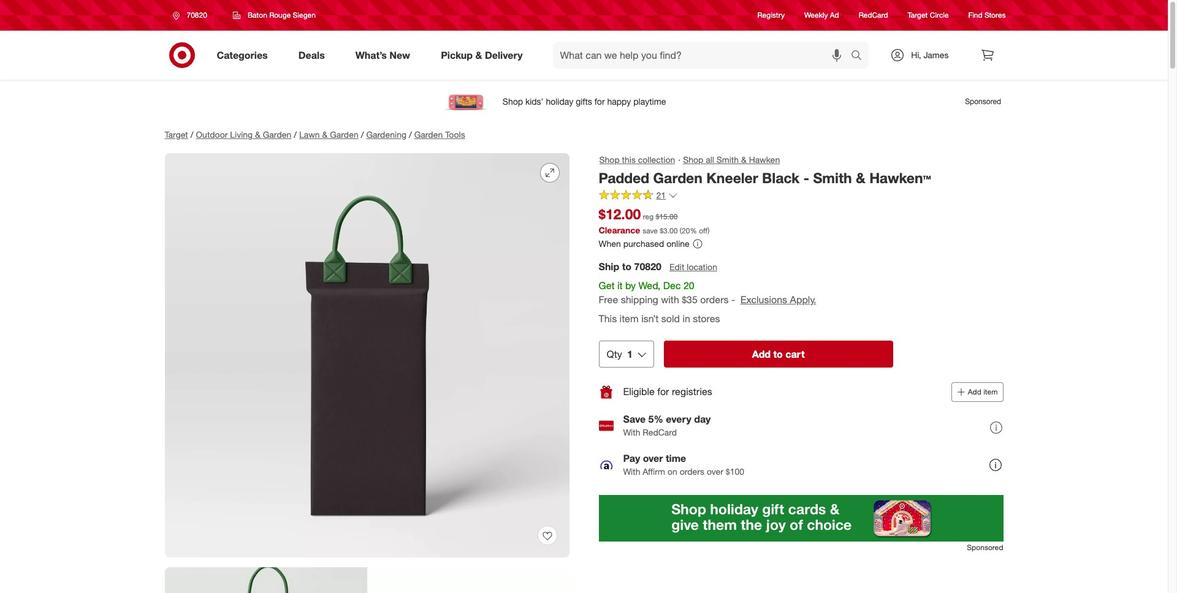Task type: describe. For each thing, give the bounding box(es) containing it.
0 vertical spatial -
[[804, 169, 810, 186]]

qty
[[607, 348, 623, 361]]

add for add item
[[969, 388, 982, 397]]

shop this collection link
[[599, 153, 676, 167]]

shipping
[[621, 294, 659, 306]]

baton rouge siegen
[[248, 10, 316, 20]]

circle
[[931, 11, 950, 20]]

& left hawken
[[742, 155, 747, 165]]

target link
[[165, 129, 188, 140]]

day
[[695, 414, 711, 426]]

edit location button
[[669, 261, 718, 274]]

20 inside get it by wed, dec 20 free shipping with $35 orders - exclusions apply.
[[684, 280, 695, 292]]

0 horizontal spatial over
[[643, 453, 664, 465]]

find
[[969, 11, 983, 20]]

this item isn't sold in stores
[[599, 313, 721, 325]]

orders inside pay over time with affirm on orders over $100
[[680, 467, 705, 478]]

lawn & garden link
[[299, 129, 359, 140]]

when
[[599, 238, 621, 249]]

categories link
[[206, 42, 283, 69]]

black
[[763, 169, 800, 186]]

get it by wed, dec 20 free shipping with $35 orders - exclusions apply.
[[599, 280, 817, 306]]

baton rouge siegen button
[[225, 4, 324, 26]]

outdoor living & garden link
[[196, 129, 292, 140]]

with inside save 5% every day with redcard
[[624, 428, 641, 438]]

all
[[706, 155, 715, 165]]

)
[[708, 226, 710, 235]]

target for target circle
[[908, 11, 928, 20]]

living
[[230, 129, 253, 140]]

stores
[[693, 313, 721, 325]]

with inside pay over time with affirm on orders over $100
[[624, 467, 641, 478]]

save 5% every day with redcard
[[624, 414, 711, 438]]

every
[[666, 414, 692, 426]]

registry link
[[758, 10, 785, 21]]

what's new
[[356, 49, 411, 61]]

1 horizontal spatial 70820
[[635, 261, 662, 273]]

$100
[[726, 467, 745, 478]]

eligible
[[624, 386, 655, 398]]

weekly ad link
[[805, 10, 840, 21]]

it
[[618, 280, 623, 292]]

location
[[687, 262, 718, 273]]

4 / from the left
[[409, 129, 412, 140]]

for
[[658, 386, 670, 398]]

save
[[643, 226, 658, 235]]

in
[[683, 313, 691, 325]]

garden left lawn
[[263, 129, 292, 140]]

apply.
[[791, 294, 817, 306]]

with
[[661, 294, 680, 306]]

get
[[599, 280, 615, 292]]

$12.00
[[599, 205, 641, 223]]

hawken
[[750, 155, 781, 165]]

1 vertical spatial over
[[707, 467, 724, 478]]

garden left "tools"
[[415, 129, 443, 140]]

to for 70820
[[623, 261, 632, 273]]

1 horizontal spatial smith
[[814, 169, 853, 186]]

1 / from the left
[[191, 129, 194, 140]]

garden up '21'
[[654, 169, 703, 186]]

reg
[[643, 212, 654, 221]]

this
[[622, 155, 636, 165]]

target for target / outdoor living & garden / lawn & garden / gardening / garden tools
[[165, 129, 188, 140]]

$15.00
[[656, 212, 678, 221]]

add item button
[[952, 383, 1004, 402]]

padded garden kneeler black - smith &#38; hawken&#8482;, 1 of 6 image
[[165, 153, 570, 558]]

add for add to cart
[[753, 348, 771, 361]]

purchased
[[624, 238, 665, 249]]

new
[[390, 49, 411, 61]]

shop for shop all smith & hawken
[[684, 155, 704, 165]]

wed,
[[639, 280, 661, 292]]

deals link
[[288, 42, 340, 69]]

pickup
[[441, 49, 473, 61]]

affirm
[[643, 467, 666, 478]]

70820 button
[[165, 4, 220, 26]]

hawken™
[[870, 169, 932, 186]]

what's
[[356, 49, 387, 61]]

weekly
[[805, 11, 829, 20]]

& inside "link"
[[476, 49, 483, 61]]

70820 inside dropdown button
[[187, 10, 207, 20]]

shop for shop this collection
[[600, 155, 620, 165]]

weekly ad
[[805, 11, 840, 20]]

1 vertical spatial advertisement region
[[599, 496, 1004, 542]]

3 / from the left
[[361, 129, 364, 140]]

& left hawken™
[[857, 169, 866, 186]]



Task type: locate. For each thing, give the bounding box(es) containing it.
(
[[680, 226, 682, 235]]

james
[[924, 50, 949, 60]]

redcard right ad
[[859, 11, 889, 20]]

isn't
[[642, 313, 659, 325]]

redcard down 5%
[[643, 428, 677, 438]]

0 vertical spatial 20
[[682, 226, 690, 235]]

over left $100
[[707, 467, 724, 478]]

$
[[660, 226, 664, 235]]

target / outdoor living & garden / lawn & garden / gardening / garden tools
[[165, 129, 465, 140]]

1 horizontal spatial -
[[804, 169, 810, 186]]

& right living
[[255, 129, 261, 140]]

target circle link
[[908, 10, 950, 21]]

qty 1
[[607, 348, 633, 361]]

2 / from the left
[[294, 129, 297, 140]]

/ right target link
[[191, 129, 194, 140]]

registries
[[672, 386, 713, 398]]

gardening link
[[367, 129, 407, 140]]

1 horizontal spatial item
[[984, 388, 999, 397]]

find stores
[[969, 11, 1006, 20]]

hi,
[[912, 50, 922, 60]]

0 horizontal spatial item
[[620, 313, 639, 325]]

target left the "outdoor"
[[165, 129, 188, 140]]

on
[[668, 467, 678, 478]]

shop left this on the right
[[600, 155, 620, 165]]

padded
[[599, 169, 650, 186]]

21 link
[[599, 189, 679, 204]]

70820 up the 'wed,'
[[635, 261, 662, 273]]

to right ship
[[623, 261, 632, 273]]

redcard link
[[859, 10, 889, 21]]

1
[[628, 348, 633, 361]]

70820 left the baton
[[187, 10, 207, 20]]

shop all smith & hawken
[[684, 155, 781, 165]]

0 horizontal spatial 70820
[[187, 10, 207, 20]]

1 shop from the left
[[600, 155, 620, 165]]

redcard
[[859, 11, 889, 20], [643, 428, 677, 438]]

target circle
[[908, 11, 950, 20]]

0 horizontal spatial -
[[732, 294, 736, 306]]

item for this
[[620, 313, 639, 325]]

0 horizontal spatial to
[[623, 261, 632, 273]]

delivery
[[485, 49, 523, 61]]

by
[[626, 280, 636, 292]]

smith right black
[[814, 169, 853, 186]]

with down the save
[[624, 428, 641, 438]]

1 horizontal spatial over
[[707, 467, 724, 478]]

2 shop from the left
[[684, 155, 704, 165]]

0 vertical spatial with
[[624, 428, 641, 438]]

target
[[908, 11, 928, 20], [165, 129, 188, 140]]

search button
[[846, 42, 876, 71]]

shop left all on the top of the page
[[684, 155, 704, 165]]

1 horizontal spatial shop
[[684, 155, 704, 165]]

/
[[191, 129, 194, 140], [294, 129, 297, 140], [361, 129, 364, 140], [409, 129, 412, 140]]

rouge
[[269, 10, 291, 20]]

to left the cart
[[774, 348, 783, 361]]

clearance
[[599, 225, 641, 235]]

70820
[[187, 10, 207, 20], [635, 261, 662, 273]]

1 vertical spatial add
[[969, 388, 982, 397]]

orders inside get it by wed, dec 20 free shipping with $35 orders - exclusions apply.
[[701, 294, 729, 306]]

1 vertical spatial smith
[[814, 169, 853, 186]]

this
[[599, 313, 617, 325]]

1 vertical spatial item
[[984, 388, 999, 397]]

0 vertical spatial over
[[643, 453, 664, 465]]

0 horizontal spatial add
[[753, 348, 771, 361]]

hi, james
[[912, 50, 949, 60]]

garden right lawn
[[330, 129, 359, 140]]

image gallery element
[[165, 153, 570, 594]]

smith right all on the top of the page
[[717, 155, 739, 165]]

redcard inside save 5% every day with redcard
[[643, 428, 677, 438]]

sponsored
[[968, 544, 1004, 553]]

sold
[[662, 313, 680, 325]]

cart
[[786, 348, 805, 361]]

add to cart button
[[664, 341, 894, 368]]

1 with from the top
[[624, 428, 641, 438]]

21
[[657, 190, 666, 200]]

- inside get it by wed, dec 20 free shipping with $35 orders - exclusions apply.
[[732, 294, 736, 306]]

dec
[[664, 280, 681, 292]]

off
[[700, 226, 708, 235]]

1 horizontal spatial to
[[774, 348, 783, 361]]

1 horizontal spatial target
[[908, 11, 928, 20]]

1 vertical spatial -
[[732, 294, 736, 306]]

$35
[[682, 294, 698, 306]]

orders
[[701, 294, 729, 306], [680, 467, 705, 478]]

0 horizontal spatial target
[[165, 129, 188, 140]]

& right lawn
[[322, 129, 328, 140]]

1 vertical spatial to
[[774, 348, 783, 361]]

/ left "gardening"
[[361, 129, 364, 140]]

time
[[666, 453, 687, 465]]

target left circle on the top of page
[[908, 11, 928, 20]]

0 vertical spatial to
[[623, 261, 632, 273]]

item
[[620, 313, 639, 325], [984, 388, 999, 397]]

0 vertical spatial redcard
[[859, 11, 889, 20]]

1 vertical spatial redcard
[[643, 428, 677, 438]]

edit
[[670, 262, 685, 273]]

0 vertical spatial item
[[620, 313, 639, 325]]

0 horizontal spatial shop
[[600, 155, 620, 165]]

pickup & delivery link
[[431, 42, 538, 69]]

to inside button
[[774, 348, 783, 361]]

0 horizontal spatial smith
[[717, 155, 739, 165]]

padded garden kneeler black - smith & hawken™
[[599, 169, 932, 186]]

what's new link
[[345, 42, 426, 69]]

5%
[[649, 414, 664, 426]]

1 vertical spatial 20
[[684, 280, 695, 292]]

add to cart
[[753, 348, 805, 361]]

0 horizontal spatial redcard
[[643, 428, 677, 438]]

categories
[[217, 49, 268, 61]]

with down pay
[[624, 467, 641, 478]]

advertisement region
[[155, 87, 1014, 117], [599, 496, 1004, 542]]

gardening
[[367, 129, 407, 140]]

/ left lawn
[[294, 129, 297, 140]]

deals
[[299, 49, 325, 61]]

orders up stores
[[701, 294, 729, 306]]

20 inside $12.00 reg $15.00 clearance save $ 3.00 ( 20 % off )
[[682, 226, 690, 235]]

edit location
[[670, 262, 718, 273]]

- left exclusions
[[732, 294, 736, 306]]

/ right gardening link
[[409, 129, 412, 140]]

free
[[599, 294, 619, 306]]

collection
[[639, 155, 676, 165]]

online
[[667, 238, 690, 249]]

find stores link
[[969, 10, 1006, 21]]

kneeler
[[707, 169, 759, 186]]

0 vertical spatial 70820
[[187, 10, 207, 20]]

pickup & delivery
[[441, 49, 523, 61]]

pay
[[624, 453, 641, 465]]

ad
[[831, 11, 840, 20]]

0 vertical spatial add
[[753, 348, 771, 361]]

search
[[846, 50, 876, 62]]

eligible for registries
[[624, 386, 713, 398]]

item for add
[[984, 388, 999, 397]]

orders right on
[[680, 467, 705, 478]]

shop inside shop this collection link
[[600, 155, 620, 165]]

1 vertical spatial orders
[[680, 467, 705, 478]]

registry
[[758, 11, 785, 20]]

siegen
[[293, 10, 316, 20]]

1 vertical spatial 70820
[[635, 261, 662, 273]]

item inside button
[[984, 388, 999, 397]]

& right "pickup"
[[476, 49, 483, 61]]

20 up $35
[[684, 280, 695, 292]]

lawn
[[299, 129, 320, 140]]

- right black
[[804, 169, 810, 186]]

tools
[[445, 129, 465, 140]]

0 vertical spatial smith
[[717, 155, 739, 165]]

What can we help you find? suggestions appear below search field
[[553, 42, 855, 69]]

20 up online
[[682, 226, 690, 235]]

over up "affirm"
[[643, 453, 664, 465]]

stores
[[985, 11, 1006, 20]]

to for cart
[[774, 348, 783, 361]]

3.00
[[664, 226, 678, 235]]

1 horizontal spatial add
[[969, 388, 982, 397]]

save
[[624, 414, 646, 426]]

baton
[[248, 10, 267, 20]]

$12.00 reg $15.00 clearance save $ 3.00 ( 20 % off )
[[599, 205, 710, 235]]

ship
[[599, 261, 620, 273]]

2 with from the top
[[624, 467, 641, 478]]

shop this collection
[[600, 155, 676, 165]]

0 vertical spatial target
[[908, 11, 928, 20]]

1 vertical spatial with
[[624, 467, 641, 478]]

1 vertical spatial target
[[165, 129, 188, 140]]

%
[[690, 226, 697, 235]]

0 vertical spatial orders
[[701, 294, 729, 306]]

-
[[804, 169, 810, 186], [732, 294, 736, 306]]

pay over time with affirm on orders over $100
[[624, 453, 745, 478]]

garden tools link
[[415, 129, 465, 140]]

0 vertical spatial advertisement region
[[155, 87, 1014, 117]]

garden
[[263, 129, 292, 140], [330, 129, 359, 140], [415, 129, 443, 140], [654, 169, 703, 186]]

exclusions
[[741, 294, 788, 306]]

1 horizontal spatial redcard
[[859, 11, 889, 20]]



Task type: vqa. For each thing, say whether or not it's contained in the screenshot.
Weekly
yes



